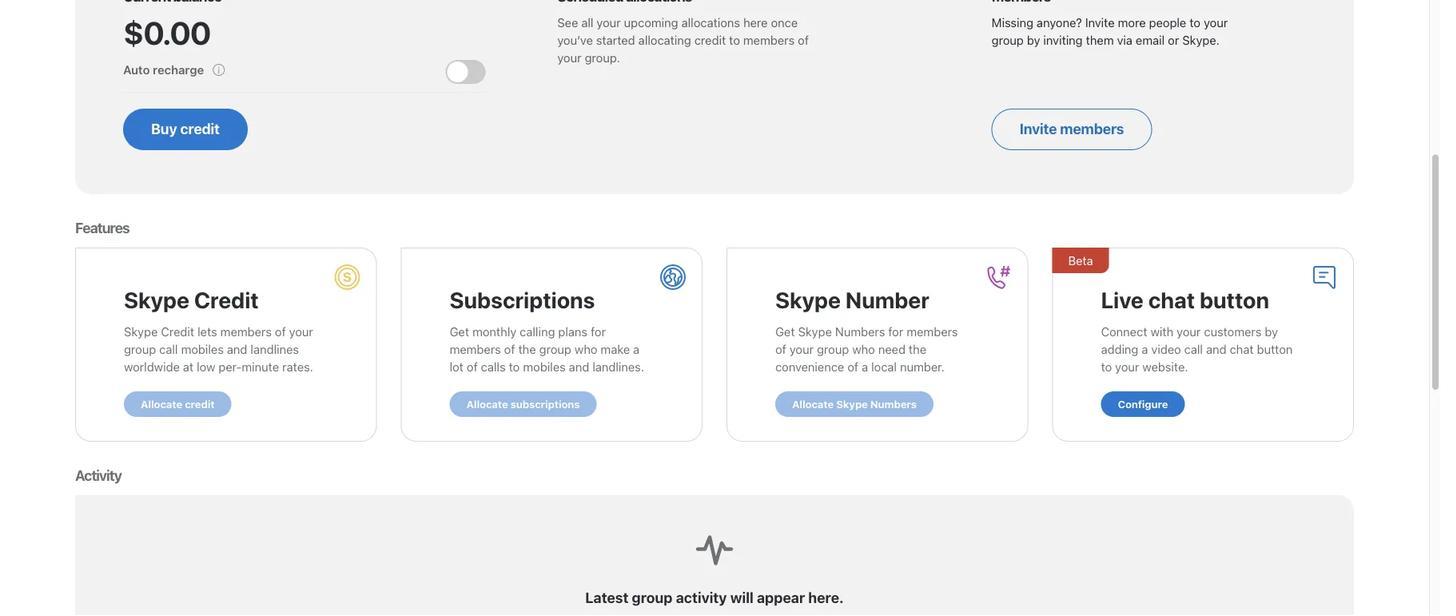 Task type: vqa. For each thing, say whether or not it's contained in the screenshot.
group in 'Skype Credit lets members of your group call mobiles and landlines worldwide at low per-minute rates.'
yes



Task type: locate. For each thing, give the bounding box(es) containing it.
your down you've
[[557, 50, 582, 64]]

numbers
[[835, 324, 885, 338], [870, 398, 917, 410]]

and for credit
[[227, 342, 247, 356]]

via
[[1117, 33, 1133, 47]]

group down missing
[[992, 33, 1024, 47]]

by down missing
[[1027, 33, 1040, 47]]

auto recharge image
[[446, 60, 485, 84]]

see all your upcoming allocations here once you've started allocating credit to members of your group.
[[557, 15, 809, 64]]

skype credit lets members of your group call mobiles and landlines worldwide at low per-minute rates.
[[124, 324, 313, 374]]

here.
[[808, 590, 844, 607]]

1 vertical spatial by
[[1265, 324, 1278, 338]]

the
[[518, 342, 536, 356], [909, 342, 927, 356]]

appear
[[757, 590, 805, 607]]

2 who from the left
[[852, 342, 875, 356]]

to down "adding" on the right of page
[[1101, 360, 1112, 374]]

0 horizontal spatial mobiles
[[181, 342, 224, 356]]

0 horizontal spatial a
[[633, 342, 640, 356]]

credit inside skype credit lets members of your group call mobiles and landlines worldwide at low per-minute rates.
[[161, 324, 194, 338]]

by right customers
[[1265, 324, 1278, 338]]

numbers down skype number
[[835, 324, 885, 338]]

group inside get monthly calling plans for members of the group who make a lot of calls to mobiles and landlines.
[[539, 342, 571, 356]]

of down once
[[798, 33, 809, 47]]

group up worldwide
[[124, 342, 156, 356]]

group inside get skype numbers for members of your group who need the convenience of a local number.
[[817, 342, 849, 356]]

1 horizontal spatial get
[[775, 324, 795, 338]]

more
[[1118, 15, 1146, 29]]

who up local
[[852, 342, 875, 356]]

0 horizontal spatial the
[[518, 342, 536, 356]]

members
[[743, 33, 795, 47], [1060, 120, 1124, 137], [220, 324, 272, 338], [907, 324, 958, 338], [450, 342, 501, 356]]

0 vertical spatial button
[[1200, 286, 1269, 313]]

to right 'calls'
[[509, 360, 520, 374]]

and inside get monthly calling plans for members of the group who make a lot of calls to mobiles and landlines.
[[569, 360, 589, 374]]

skype inside skype credit lets members of your group call mobiles and landlines worldwide at low per-minute rates.
[[124, 324, 158, 338]]

2 call from the left
[[1184, 342, 1203, 356]]

2 allocate from the left
[[466, 398, 508, 410]]

1 vertical spatial button
[[1257, 342, 1293, 356]]

members inside skype credit lets members of your group call mobiles and landlines worldwide at low per-minute rates.
[[220, 324, 272, 338]]

0 horizontal spatial by
[[1027, 33, 1040, 47]]

2 vertical spatial credit
[[185, 398, 215, 410]]

to down allocations
[[729, 33, 740, 47]]

0 horizontal spatial chat
[[1148, 286, 1195, 313]]

2 horizontal spatial allocate
[[792, 398, 834, 410]]

credit
[[694, 33, 726, 47], [180, 120, 220, 137], [185, 398, 215, 410]]

of right lot
[[467, 360, 478, 374]]

get monthly calling plans for members of the group who make a lot of calls to mobiles and landlines.
[[450, 324, 644, 374]]

your
[[597, 15, 621, 29], [1204, 15, 1228, 29], [557, 50, 582, 64], [289, 324, 313, 338], [1177, 324, 1201, 338], [790, 342, 814, 356], [1115, 360, 1139, 374]]

for up make
[[591, 324, 606, 338]]

call
[[159, 342, 178, 356], [1184, 342, 1203, 356]]

for up need at bottom right
[[888, 324, 904, 338]]

to up skype.
[[1190, 15, 1201, 29]]

1 vertical spatial credit
[[180, 120, 220, 137]]

0 vertical spatial numbers
[[835, 324, 885, 338]]

you've
[[557, 33, 593, 47]]

mobiles
[[181, 342, 224, 356], [523, 360, 566, 374]]

2 horizontal spatial and
[[1206, 342, 1227, 356]]

0 horizontal spatial allocate
[[141, 398, 182, 410]]

rates.
[[282, 360, 313, 374]]

allocate subscriptions button
[[450, 392, 597, 417]]

the down calling
[[518, 342, 536, 356]]

and inside skype credit lets members of your group call mobiles and landlines worldwide at low per-minute rates.
[[227, 342, 247, 356]]

credit for skype credit lets members of your group call mobiles and landlines worldwide at low per-minute rates.
[[161, 324, 194, 338]]

get skype numbers for members of your group who need the convenience of a local number.
[[775, 324, 958, 374]]

1 horizontal spatial a
[[862, 360, 868, 374]]

your inside missing anyone? invite more people to your group by inviting them via email or skype.
[[1204, 15, 1228, 29]]

1 horizontal spatial mobiles
[[523, 360, 566, 374]]

low
[[197, 360, 215, 374]]

0 vertical spatial invite
[[1085, 15, 1115, 29]]

your right with
[[1177, 324, 1201, 338]]

skype.
[[1182, 33, 1220, 47]]

your up landlines
[[289, 324, 313, 338]]

connect with your customers by adding a video call and chat button to your website.
[[1101, 324, 1293, 374]]

your inside skype credit lets members of your group call mobiles and landlines worldwide at low per-minute rates.
[[289, 324, 313, 338]]

upcoming
[[624, 15, 678, 29]]

numbers inside get skype numbers for members of your group who need the convenience of a local number.
[[835, 324, 885, 338]]

who
[[575, 342, 597, 356], [852, 342, 875, 356]]

and down plans
[[569, 360, 589, 374]]

mobiles down calling
[[523, 360, 566, 374]]

call up worldwide
[[159, 342, 178, 356]]

0 horizontal spatial invite
[[1020, 120, 1057, 137]]

of up landlines
[[275, 324, 286, 338]]

a inside get skype numbers for members of your group who need the convenience of a local number.
[[862, 360, 868, 374]]

2 get from the left
[[775, 324, 795, 338]]

numbers for get skype numbers for members of your group who need the convenience of a local number.
[[835, 324, 885, 338]]

who inside get monthly calling plans for members of the group who make a lot of calls to mobiles and landlines.
[[575, 342, 597, 356]]

numbers inside button
[[870, 398, 917, 410]]

get inside get monthly calling plans for members of the group who make a lot of calls to mobiles and landlines.
[[450, 324, 469, 338]]

1 horizontal spatial the
[[909, 342, 927, 356]]

1 for from the left
[[591, 324, 606, 338]]

call inside connect with your customers by adding a video call and chat button to your website.
[[1184, 342, 1203, 356]]

1 vertical spatial invite
[[1020, 120, 1057, 137]]

0 horizontal spatial and
[[227, 342, 247, 356]]

credit left lets at the bottom
[[161, 324, 194, 338]]

a inside get monthly calling plans for members of the group who make a lot of calls to mobiles and landlines.
[[633, 342, 640, 356]]

$0.00
[[123, 14, 211, 51]]

button down customers
[[1257, 342, 1293, 356]]

started
[[596, 33, 635, 47]]

1 horizontal spatial allocate
[[466, 398, 508, 410]]

credit right buy
[[180, 120, 220, 137]]

will
[[730, 590, 754, 607]]

0 horizontal spatial call
[[159, 342, 178, 356]]

missing anyone? invite more people to your group by inviting them via email or skype.
[[992, 15, 1228, 47]]

skype
[[124, 286, 189, 313], [775, 286, 841, 313], [124, 324, 158, 338], [798, 324, 832, 338], [836, 398, 868, 410]]

your up skype.
[[1204, 15, 1228, 29]]

group
[[992, 33, 1024, 47], [124, 342, 156, 356], [539, 342, 571, 356], [817, 342, 849, 356], [632, 590, 673, 607]]

calls
[[481, 360, 506, 374]]

allocate down worldwide
[[141, 398, 182, 410]]

chat up with
[[1148, 286, 1195, 313]]

0 horizontal spatial get
[[450, 324, 469, 338]]

3 allocate from the left
[[792, 398, 834, 410]]

the up number.
[[909, 342, 927, 356]]

1 horizontal spatial and
[[569, 360, 589, 374]]

2 the from the left
[[909, 342, 927, 356]]

group down plans
[[539, 342, 571, 356]]

1 vertical spatial mobiles
[[523, 360, 566, 374]]

1 horizontal spatial for
[[888, 324, 904, 338]]

credit
[[194, 286, 259, 313], [161, 324, 194, 338]]

numbers down local
[[870, 398, 917, 410]]

minute
[[242, 360, 279, 374]]

by
[[1027, 33, 1040, 47], [1265, 324, 1278, 338]]

allocate skype numbers
[[792, 398, 917, 410]]

allocate down convenience
[[792, 398, 834, 410]]

1 get from the left
[[450, 324, 469, 338]]

1 vertical spatial chat
[[1230, 342, 1254, 356]]

here
[[743, 15, 768, 29]]

0 horizontal spatial for
[[591, 324, 606, 338]]

0 vertical spatial chat
[[1148, 286, 1195, 313]]

mobiles inside get monthly calling plans for members of the group who make a lot of calls to mobiles and landlines.
[[523, 360, 566, 374]]

allocate
[[141, 398, 182, 410], [466, 398, 508, 410], [792, 398, 834, 410]]

1 horizontal spatial by
[[1265, 324, 1278, 338]]

and for chat
[[1206, 342, 1227, 356]]

1 the from the left
[[518, 342, 536, 356]]

1 horizontal spatial invite
[[1085, 15, 1115, 29]]

allocate for skype number
[[792, 398, 834, 410]]

missing
[[992, 15, 1034, 29]]

for inside get skype numbers for members of your group who need the convenience of a local number.
[[888, 324, 904, 338]]

get left monthly
[[450, 324, 469, 338]]

and inside connect with your customers by adding a video call and chat button to your website.
[[1206, 342, 1227, 356]]

chat down customers
[[1230, 342, 1254, 356]]

group up convenience
[[817, 342, 849, 356]]

1 allocate from the left
[[141, 398, 182, 410]]

convenience
[[775, 360, 844, 374]]

who down plans
[[575, 342, 597, 356]]

your up convenience
[[790, 342, 814, 356]]

1 call from the left
[[159, 342, 178, 356]]

invite members
[[1020, 120, 1124, 137]]

call right video
[[1184, 342, 1203, 356]]

local
[[871, 360, 897, 374]]

a
[[633, 342, 640, 356], [1142, 342, 1148, 356], [862, 360, 868, 374]]

credit for skype credit
[[194, 286, 259, 313]]

connect
[[1101, 324, 1147, 338]]

for inside get monthly calling plans for members of the group who make a lot of calls to mobiles and landlines.
[[591, 324, 606, 338]]

once
[[771, 15, 798, 29]]

invite
[[1085, 15, 1115, 29], [1020, 120, 1057, 137]]

get
[[450, 324, 469, 338], [775, 324, 795, 338]]

adding
[[1101, 342, 1139, 356]]

2 for from the left
[[888, 324, 904, 338]]

of
[[798, 33, 809, 47], [275, 324, 286, 338], [504, 342, 515, 356], [775, 342, 786, 356], [467, 360, 478, 374], [848, 360, 859, 374]]

and up per-
[[227, 342, 247, 356]]

for
[[591, 324, 606, 338], [888, 324, 904, 338]]

auto
[[123, 62, 150, 76]]

customers
[[1204, 324, 1262, 338]]

0 vertical spatial credit
[[694, 33, 726, 47]]

auto recharge switch
[[446, 60, 485, 84]]

get inside get skype numbers for members of your group who need the convenience of a local number.
[[775, 324, 795, 338]]

subscriptions
[[511, 398, 580, 410]]

live chat button
[[1101, 286, 1269, 313]]

a left local
[[862, 360, 868, 374]]

get up convenience
[[775, 324, 795, 338]]

credit down allocations
[[694, 33, 726, 47]]

credit up lets at the bottom
[[194, 286, 259, 313]]

get for subscriptions
[[450, 324, 469, 338]]

1 horizontal spatial who
[[852, 342, 875, 356]]

2 horizontal spatial a
[[1142, 342, 1148, 356]]

beta
[[1068, 253, 1093, 267]]

of left local
[[848, 360, 859, 374]]

of down monthly
[[504, 342, 515, 356]]

to
[[1190, 15, 1201, 29], [729, 33, 740, 47], [509, 360, 520, 374], [1101, 360, 1112, 374]]

credit down "low"
[[185, 398, 215, 410]]

0 vertical spatial mobiles
[[181, 342, 224, 356]]

1 who from the left
[[575, 342, 597, 356]]

mobiles up "low"
[[181, 342, 224, 356]]

skype inside button
[[836, 398, 868, 410]]

1 vertical spatial numbers
[[870, 398, 917, 410]]

skype for skype credit lets members of your group call mobiles and landlines worldwide at low per-minute rates.
[[124, 324, 158, 338]]

a left video
[[1142, 342, 1148, 356]]

1 vertical spatial credit
[[161, 324, 194, 338]]

allocate credit
[[141, 398, 215, 410]]

allocate down 'calls'
[[466, 398, 508, 410]]

0 vertical spatial by
[[1027, 33, 1040, 47]]

to inside get monthly calling plans for members of the group who make a lot of calls to mobiles and landlines.
[[509, 360, 520, 374]]

see
[[557, 15, 578, 29]]

chat inside connect with your customers by adding a video call and chat button to your website.
[[1230, 342, 1254, 356]]

by inside missing anyone? invite more people to your group by inviting them via email or skype.
[[1027, 33, 1040, 47]]

and
[[227, 342, 247, 356], [1206, 342, 1227, 356], [569, 360, 589, 374]]

and down customers
[[1206, 342, 1227, 356]]

0 vertical spatial credit
[[194, 286, 259, 313]]

1 horizontal spatial chat
[[1230, 342, 1254, 356]]

button up customers
[[1200, 286, 1269, 313]]

a right make
[[633, 342, 640, 356]]

0 horizontal spatial who
[[575, 342, 597, 356]]

1 horizontal spatial call
[[1184, 342, 1203, 356]]

call inside skype credit lets members of your group call mobiles and landlines worldwide at low per-minute rates.
[[159, 342, 178, 356]]



Task type: describe. For each thing, give the bounding box(es) containing it.
the inside get monthly calling plans for members of the group who make a lot of calls to mobiles and landlines.
[[518, 342, 536, 356]]

subscriptions
[[450, 286, 595, 313]]

inviting
[[1044, 33, 1083, 47]]

need
[[878, 342, 906, 356]]

group inside skype credit lets members of your group call mobiles and landlines worldwide at low per-minute rates.
[[124, 342, 156, 356]]

calling
[[520, 324, 555, 338]]

get for skype number
[[775, 324, 795, 338]]

buy credit
[[151, 120, 220, 137]]

allocate for subscriptions
[[466, 398, 508, 410]]

lets
[[198, 324, 217, 338]]

email
[[1136, 33, 1165, 47]]

the inside get skype numbers for members of your group who need the convenience of a local number.
[[909, 342, 927, 356]]

buy
[[151, 120, 177, 137]]

number
[[846, 286, 930, 313]]

with
[[1151, 324, 1174, 338]]

button inside connect with your customers by adding a video call and chat button to your website.
[[1257, 342, 1293, 356]]

monthly
[[472, 324, 517, 338]]

people
[[1149, 15, 1186, 29]]

skype for skype number
[[775, 286, 841, 313]]

group inside missing anyone? invite more people to your group by inviting them via email or skype.
[[992, 33, 1024, 47]]

auto recharge
[[123, 62, 204, 76]]

to inside see all your upcoming allocations here once you've started allocating credit to members of your group.
[[729, 33, 740, 47]]

allocate subscriptions
[[466, 398, 580, 410]]

activity
[[676, 590, 727, 607]]

skype inside get skype numbers for members of your group who need the convenience of a local number.
[[798, 324, 832, 338]]

at
[[183, 360, 194, 374]]

or
[[1168, 33, 1179, 47]]

latest
[[585, 590, 629, 607]]

group right latest at the left bottom
[[632, 590, 673, 607]]

features
[[75, 219, 129, 236]]

of inside see all your upcoming allocations here once you've started allocating credit to members of your group.
[[798, 33, 809, 47]]

activity
[[75, 467, 121, 484]]

credit for allocate credit
[[185, 398, 215, 410]]

number.
[[900, 360, 945, 374]]

landlines.
[[593, 360, 644, 374]]

make
[[601, 342, 630, 356]]

live
[[1101, 286, 1144, 313]]

lot
[[450, 360, 464, 374]]

mobiles inside skype credit lets members of your group call mobiles and landlines worldwide at low per-minute rates.
[[181, 342, 224, 356]]

your down "adding" on the right of page
[[1115, 360, 1139, 374]]

per-
[[219, 360, 242, 374]]

allocate credit button
[[124, 392, 231, 417]]

to inside connect with your customers by adding a video call and chat button to your website.
[[1101, 360, 1112, 374]]

invite members button
[[992, 109, 1152, 150]]

of inside skype credit lets members of your group call mobiles and landlines worldwide at low per-minute rates.
[[275, 324, 286, 338]]

of up convenience
[[775, 342, 786, 356]]

group.
[[585, 50, 620, 64]]

allocating
[[638, 33, 691, 47]]

skype credit
[[124, 286, 259, 313]]

skype number
[[775, 286, 930, 313]]

a inside connect with your customers by adding a video call and chat button to your website.
[[1142, 342, 1148, 356]]

members inside see all your upcoming allocations here once you've started allocating credit to members of your group.
[[743, 33, 795, 47]]

who inside get skype numbers for members of your group who need the convenience of a local number.
[[852, 342, 875, 356]]

website.
[[1143, 360, 1188, 374]]

your inside get skype numbers for members of your group who need the convenience of a local number.
[[790, 342, 814, 356]]

allocate for skype credit
[[141, 398, 182, 410]]

configure
[[1118, 398, 1168, 410]]

all
[[581, 15, 593, 29]]

by inside connect with your customers by adding a video call and chat button to your website.
[[1265, 324, 1278, 338]]

credit for buy credit
[[180, 120, 220, 137]]

plans
[[558, 324, 588, 338]]

latest group activity will appear here.
[[585, 590, 844, 607]]

credit inside see all your upcoming allocations here once you've started allocating credit to members of your group.
[[694, 33, 726, 47]]

video
[[1151, 342, 1181, 356]]

landlines
[[251, 342, 299, 356]]

invite inside missing anyone? invite more people to your group by inviting them via email or skype.
[[1085, 15, 1115, 29]]

buy credit button
[[123, 109, 248, 150]]

numbers for allocate skype numbers
[[870, 398, 917, 410]]

recharge
[[153, 62, 204, 76]]

members inside get monthly calling plans for members of the group who make a lot of calls to mobiles and landlines.
[[450, 342, 501, 356]]

members inside button
[[1060, 120, 1124, 137]]

members inside get skype numbers for members of your group who need the convenience of a local number.
[[907, 324, 958, 338]]

skype for skype credit
[[124, 286, 189, 313]]

to inside missing anyone? invite more people to your group by inviting them via email or skype.
[[1190, 15, 1201, 29]]

configure button
[[1101, 392, 1185, 417]]

them
[[1086, 33, 1114, 47]]

allocations
[[682, 15, 740, 29]]

allocate skype numbers button
[[775, 392, 934, 417]]

worldwide
[[124, 360, 180, 374]]

your up started
[[597, 15, 621, 29]]

anyone?
[[1037, 15, 1082, 29]]

invite inside button
[[1020, 120, 1057, 137]]



